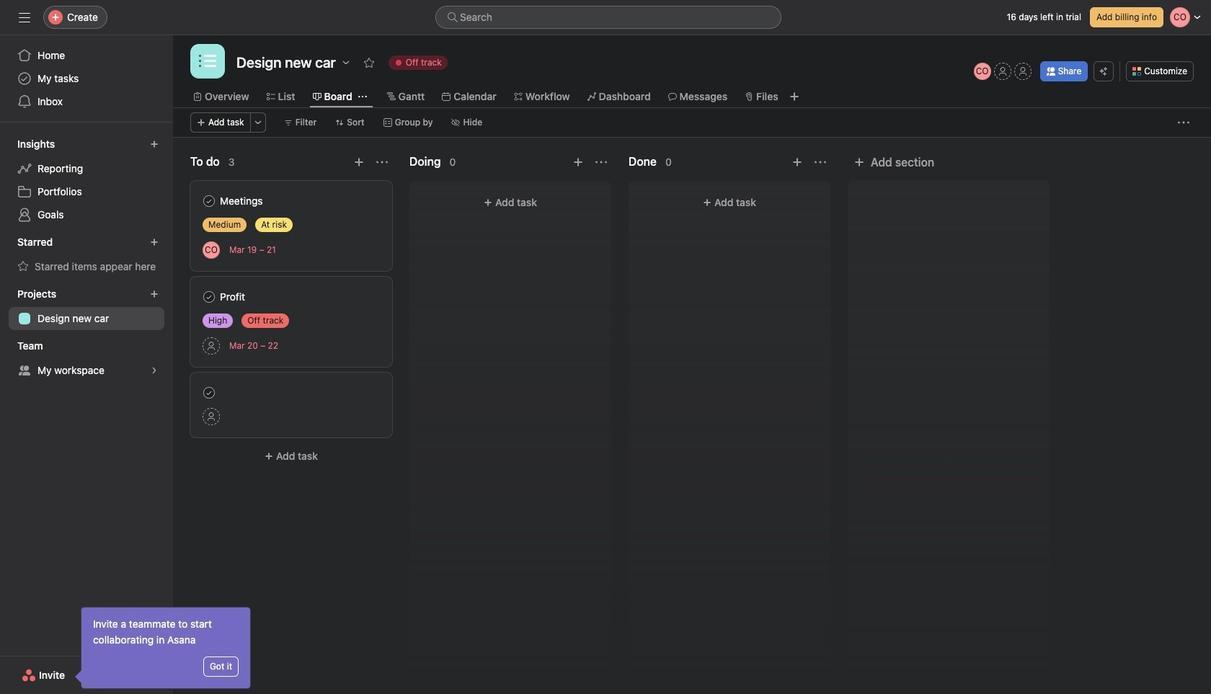 Task type: locate. For each thing, give the bounding box(es) containing it.
tooltip
[[77, 608, 250, 689]]

2 vertical spatial mark complete image
[[201, 384, 218, 402]]

list image
[[199, 53, 216, 70]]

new insights image
[[150, 140, 159, 149]]

1 vertical spatial mark complete image
[[201, 289, 218, 306]]

2 add task image from the left
[[792, 157, 804, 168]]

more section actions image
[[377, 157, 388, 168]]

add task image
[[353, 157, 365, 168], [792, 157, 804, 168]]

starred element
[[0, 229, 173, 281]]

hide sidebar image
[[19, 12, 30, 23]]

add tab image
[[789, 91, 800, 102]]

1 horizontal spatial add task image
[[792, 157, 804, 168]]

mark complete image
[[201, 193, 218, 210], [201, 289, 218, 306], [201, 384, 218, 402]]

1 vertical spatial mark complete checkbox
[[201, 289, 218, 306]]

0 vertical spatial mark complete image
[[201, 193, 218, 210]]

tab actions image
[[358, 92, 367, 101]]

add task image down add tab image
[[792, 157, 804, 168]]

more actions image
[[1179, 117, 1190, 128]]

0 horizontal spatial add task image
[[353, 157, 365, 168]]

list box
[[436, 6, 782, 29]]

add task image
[[573, 157, 584, 168]]

add task image left more section actions icon
[[353, 157, 365, 168]]

insights element
[[0, 131, 173, 229]]

Mark complete checkbox
[[201, 193, 218, 210], [201, 289, 218, 306], [201, 384, 218, 402]]

0 vertical spatial mark complete checkbox
[[201, 193, 218, 210]]

2 mark complete checkbox from the top
[[201, 289, 218, 306]]

2 vertical spatial mark complete checkbox
[[201, 384, 218, 402]]

add to starred image
[[363, 57, 375, 69]]



Task type: vqa. For each thing, say whether or not it's contained in the screenshot.
info
no



Task type: describe. For each thing, give the bounding box(es) containing it.
new project or portfolio image
[[150, 290, 159, 299]]

1 mark complete checkbox from the top
[[201, 193, 218, 210]]

add items to starred image
[[150, 238, 159, 247]]

3 mark complete image from the top
[[201, 384, 218, 402]]

projects element
[[0, 281, 173, 333]]

teams element
[[0, 333, 173, 385]]

manage project members image
[[974, 63, 992, 80]]

global element
[[0, 35, 173, 122]]

toggle assignee popover image
[[203, 241, 220, 259]]

1 add task image from the left
[[353, 157, 365, 168]]

3 mark complete checkbox from the top
[[201, 384, 218, 402]]

ask ai image
[[1100, 67, 1109, 76]]

see details, my workspace image
[[150, 366, 159, 375]]

1 mark complete image from the top
[[201, 193, 218, 210]]

more actions image
[[254, 118, 262, 127]]

2 mark complete image from the top
[[201, 289, 218, 306]]



